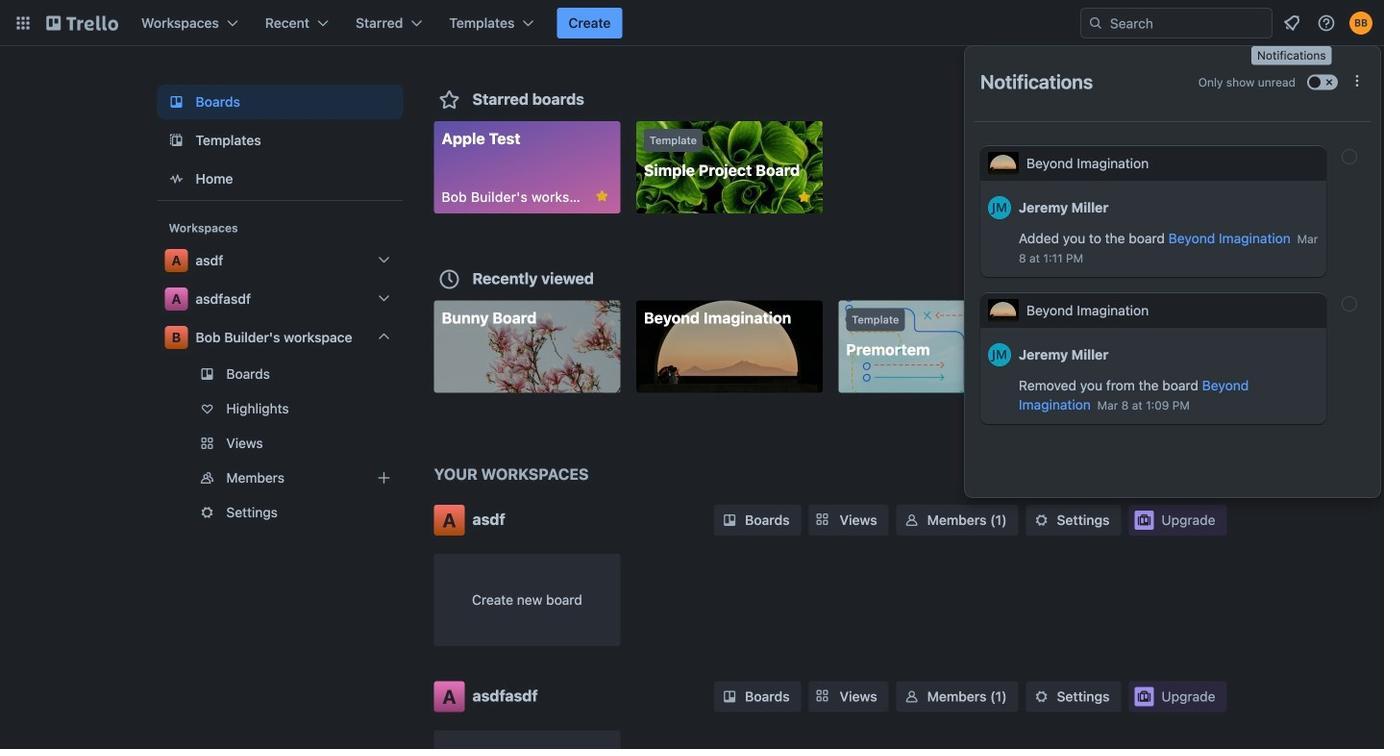Task type: locate. For each thing, give the bounding box(es) containing it.
jeremy miller (jeremymiller198) image
[[989, 193, 1012, 222]]

click to unstar this board. it will be removed from your starred list. image
[[594, 188, 611, 205], [796, 188, 813, 206]]

0 horizontal spatial sm image
[[720, 687, 740, 706]]

home image
[[165, 167, 188, 190]]

board image
[[165, 90, 188, 113]]

template board image
[[165, 129, 188, 152]]

search image
[[1089, 15, 1104, 31]]

1 horizontal spatial click to unstar this board. it will be removed from your starred list. image
[[796, 188, 813, 206]]

1 sm image from the left
[[720, 687, 740, 706]]

2 sm image from the left
[[1032, 687, 1052, 706]]

sm image
[[720, 511, 740, 530], [903, 511, 922, 530], [1032, 511, 1052, 530], [903, 687, 922, 706]]

0 horizontal spatial click to unstar this board. it will be removed from your starred list. image
[[594, 188, 611, 205]]

sm image
[[720, 687, 740, 706], [1032, 687, 1052, 706]]

tooltip
[[1252, 46, 1333, 65]]

1 horizontal spatial sm image
[[1032, 687, 1052, 706]]

0 notifications image
[[1281, 12, 1304, 35]]



Task type: describe. For each thing, give the bounding box(es) containing it.
jeremy miller (jeremymiller198) image
[[989, 340, 1012, 369]]

bob builder (bobbuilder40) image
[[1350, 12, 1373, 35]]

open information menu image
[[1318, 13, 1337, 33]]

add image
[[373, 466, 396, 490]]

Search field
[[1104, 10, 1272, 37]]

back to home image
[[46, 8, 118, 38]]

primary element
[[0, 0, 1385, 46]]



Task type: vqa. For each thing, say whether or not it's contained in the screenshot.
Add board image at top
no



